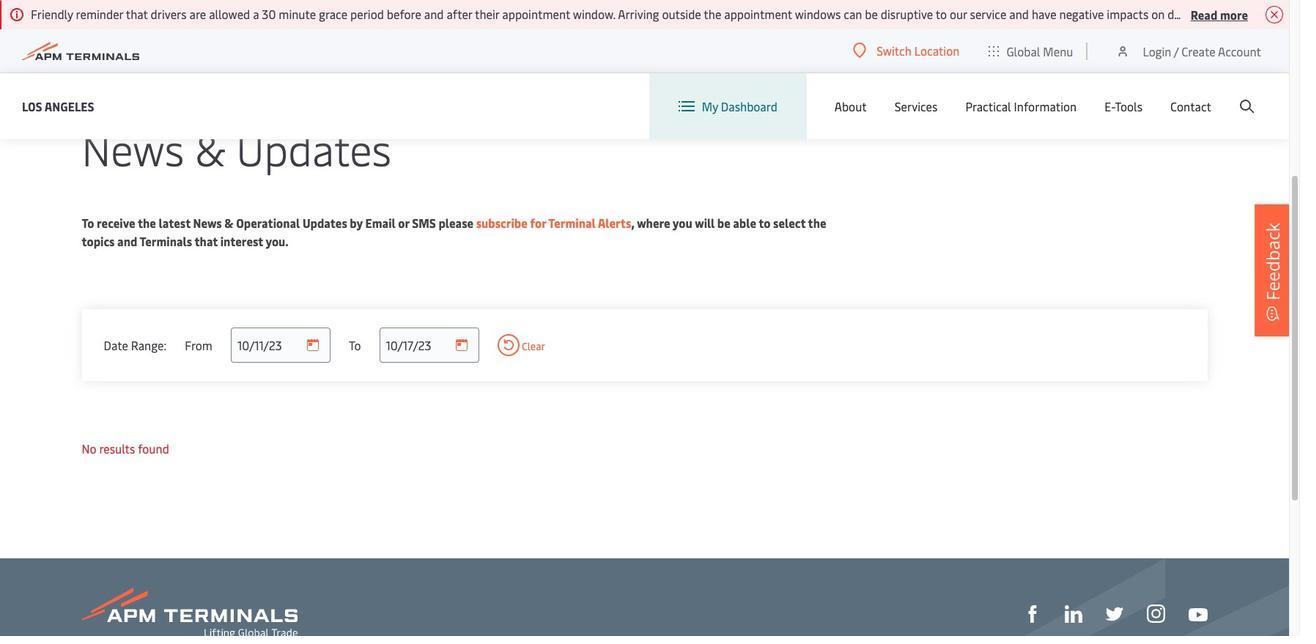 Task type: locate. For each thing, give the bounding box(es) containing it.
who
[[1207, 6, 1229, 22]]

news right >
[[151, 73, 175, 87]]

on right impacts
[[1152, 6, 1165, 22]]

be
[[866, 6, 878, 22], [718, 215, 731, 231]]

are
[[190, 6, 206, 22]]

drivers
[[151, 6, 187, 22], [1168, 6, 1204, 22]]

1 vertical spatial be
[[718, 215, 731, 231]]

drivers left are
[[151, 6, 187, 22]]

switch location
[[877, 43, 960, 59]]

contact
[[1171, 98, 1212, 114]]

appointment left windows
[[725, 6, 793, 22]]

1 horizontal spatial drivers
[[1168, 6, 1204, 22]]

0 vertical spatial news
[[151, 73, 175, 87]]

1 horizontal spatial the
[[704, 6, 722, 22]]

that left interest
[[195, 233, 218, 249]]

2 on from the left
[[1265, 6, 1278, 22]]

twitter image
[[1106, 606, 1124, 623]]

e-tools
[[1105, 98, 1143, 114]]

1 vertical spatial that
[[195, 233, 218, 249]]

1 on from the left
[[1152, 6, 1165, 22]]

appointment
[[503, 6, 571, 22], [725, 6, 793, 22]]

1 vertical spatial to
[[349, 337, 361, 353]]

1 vertical spatial angeles
[[45, 98, 94, 114]]

1 horizontal spatial to
[[936, 6, 948, 22]]

facebook image
[[1024, 606, 1042, 623]]

0 vertical spatial los
[[82, 73, 98, 87]]

1 horizontal spatial to
[[349, 337, 361, 353]]

be right will
[[718, 215, 731, 231]]

0 horizontal spatial be
[[718, 215, 731, 231]]

1 vertical spatial news
[[82, 120, 184, 177]]

practical
[[966, 98, 1012, 114]]

the up terminals at the left top of page
[[138, 215, 156, 231]]

0 vertical spatial &
[[178, 73, 185, 87]]

and inside , where you will be able to select the topics and terminals that interest you.
[[117, 233, 137, 249]]

receive
[[97, 215, 135, 231]]

sms
[[412, 215, 436, 231]]

1 vertical spatial &
[[195, 120, 226, 177]]

period
[[351, 6, 384, 22]]

arriving
[[618, 6, 660, 22]]

1 vertical spatial los angeles link
[[22, 97, 94, 116]]

and left after on the top of page
[[424, 6, 444, 22]]

To text field
[[380, 328, 479, 363]]

angeles
[[100, 73, 136, 87], [45, 98, 94, 114]]

appointment right their
[[503, 6, 571, 22]]

news down >
[[82, 120, 184, 177]]

to right able
[[759, 215, 771, 231]]

2 horizontal spatial the
[[809, 215, 827, 231]]

0 horizontal spatial to
[[82, 215, 94, 231]]

0 horizontal spatial los
[[22, 98, 42, 114]]

0 horizontal spatial that
[[126, 6, 148, 22]]

1 horizontal spatial angeles
[[100, 73, 136, 87]]

1 horizontal spatial that
[[195, 233, 218, 249]]

0 horizontal spatial on
[[1152, 6, 1165, 22]]

Page number field
[[1140, 506, 1163, 529]]

fill 44 link
[[1106, 604, 1124, 623]]

0 horizontal spatial and
[[117, 233, 137, 249]]

for
[[530, 215, 547, 231]]

practical information
[[966, 98, 1077, 114]]

/
[[1175, 43, 1180, 59]]

able
[[734, 215, 757, 231]]

our
[[950, 6, 968, 22]]

select
[[774, 215, 806, 231]]

login
[[1144, 43, 1172, 59]]

,
[[632, 215, 635, 231]]

angeles inside "link"
[[45, 98, 94, 114]]

please
[[439, 215, 474, 231]]

&
[[178, 73, 185, 87], [195, 120, 226, 177], [225, 215, 234, 231]]

0 vertical spatial to
[[82, 215, 94, 231]]

1 vertical spatial to
[[759, 215, 771, 231]]

date
[[104, 337, 128, 353]]

subscribe for terminal alerts link
[[476, 215, 632, 231]]

0 horizontal spatial appointment
[[503, 6, 571, 22]]

terminal
[[549, 215, 596, 231]]

0 vertical spatial los angeles link
[[82, 73, 136, 87]]

clear button
[[498, 334, 546, 356]]

read
[[1192, 6, 1218, 22]]

1 appointment from the left
[[503, 6, 571, 22]]

2 vertical spatial &
[[225, 215, 234, 231]]

los
[[82, 73, 98, 87], [22, 98, 42, 114]]

information
[[1015, 98, 1077, 114]]

and left have
[[1010, 6, 1030, 22]]

impacts
[[1108, 6, 1149, 22]]

interest
[[221, 233, 263, 249]]

1 horizontal spatial los
[[82, 73, 98, 87]]

disruptive
[[881, 6, 934, 22]]

contact button
[[1171, 73, 1212, 139]]

drivers left the who
[[1168, 6, 1204, 22]]

1 horizontal spatial on
[[1265, 6, 1278, 22]]

close alert image
[[1267, 6, 1284, 23]]

to inside , where you will be able to select the topics and terminals that interest you.
[[759, 215, 771, 231]]

1 horizontal spatial appointment
[[725, 6, 793, 22]]

be right can
[[866, 6, 878, 22]]

1 horizontal spatial and
[[424, 6, 444, 22]]

the right outside
[[704, 6, 722, 22]]

email
[[366, 215, 396, 231]]

that right reminder
[[126, 6, 148, 22]]

0 horizontal spatial angeles
[[45, 98, 94, 114]]

0 vertical spatial angeles
[[100, 73, 136, 87]]

and down receive
[[117, 233, 137, 249]]

>
[[142, 73, 148, 87]]

to left our
[[936, 6, 948, 22]]

tools
[[1116, 98, 1143, 114]]

youtube image
[[1189, 609, 1208, 622]]

read more
[[1192, 6, 1249, 22]]

global
[[1007, 43, 1041, 59]]

clear
[[520, 340, 546, 353]]

angeles for los angeles > news & updates
[[100, 73, 136, 87]]

los inside "link"
[[22, 98, 42, 114]]

the
[[704, 6, 722, 22], [138, 215, 156, 231], [809, 215, 827, 231]]

From text field
[[231, 328, 331, 363]]

and
[[424, 6, 444, 22], [1010, 6, 1030, 22], [117, 233, 137, 249]]

login / create account
[[1144, 43, 1262, 59]]

0 horizontal spatial drivers
[[151, 6, 187, 22]]

shape link
[[1024, 604, 1042, 623]]

arrive
[[1232, 6, 1262, 22]]

on
[[1152, 6, 1165, 22], [1265, 6, 1278, 22]]

1 vertical spatial los
[[22, 98, 42, 114]]

be inside , where you will be able to select the topics and terminals that interest you.
[[718, 215, 731, 231]]

news right latest
[[193, 215, 222, 231]]

after
[[447, 6, 473, 22]]

0 vertical spatial be
[[866, 6, 878, 22]]

2 drivers from the left
[[1168, 6, 1204, 22]]

news & updates
[[82, 120, 392, 177]]

the right select
[[809, 215, 827, 231]]

0 horizontal spatial to
[[759, 215, 771, 231]]

friendly
[[31, 6, 73, 22]]

services
[[895, 98, 938, 114]]

about button
[[835, 73, 867, 139]]

0 vertical spatial to
[[936, 6, 948, 22]]

grace
[[319, 6, 348, 22]]

a
[[253, 6, 259, 22]]

on left time
[[1265, 6, 1278, 22]]

angeles for los angeles
[[45, 98, 94, 114]]

e-tools button
[[1105, 73, 1143, 139]]

apmt footer logo image
[[82, 588, 297, 637]]



Task type: describe. For each thing, give the bounding box(es) containing it.
from
[[185, 337, 213, 353]]

menu
[[1044, 43, 1074, 59]]

dashboard
[[721, 98, 778, 114]]

global menu
[[1007, 43, 1074, 59]]

windows
[[795, 6, 841, 22]]

instagram link
[[1147, 604, 1166, 624]]

reminder
[[76, 6, 123, 22]]

time
[[1281, 6, 1301, 22]]

you
[[673, 215, 693, 231]]

instagram image
[[1147, 605, 1166, 624]]

1 drivers from the left
[[151, 6, 187, 22]]

my dashboard
[[702, 98, 778, 114]]

have
[[1033, 6, 1057, 22]]

e-
[[1105, 98, 1116, 114]]

linkedin image
[[1065, 606, 1083, 623]]

2 vertical spatial news
[[193, 215, 222, 231]]

by
[[350, 215, 363, 231]]

results
[[99, 441, 135, 457]]

outside
[[663, 6, 702, 22]]

2 horizontal spatial and
[[1010, 6, 1030, 22]]

found
[[138, 441, 169, 457]]

no results found
[[82, 441, 169, 457]]

2 vertical spatial updates
[[303, 215, 347, 231]]

friendly reminder that drivers are allowed a 30 minute grace period before and after their appointment window. arriving outside the appointment windows can be disruptive to our service and have negative impacts on drivers who arrive on time
[[31, 6, 1301, 22]]

will
[[695, 215, 715, 231]]

date range:
[[104, 337, 167, 353]]

subscribe
[[476, 215, 528, 231]]

my
[[702, 98, 719, 114]]

los for los angeles > news & updates
[[82, 73, 98, 87]]

linkedin__x28_alt_x29__3_ link
[[1065, 604, 1083, 623]]

range:
[[131, 337, 167, 353]]

0 horizontal spatial the
[[138, 215, 156, 231]]

practical information button
[[966, 73, 1077, 139]]

read more button
[[1192, 5, 1249, 23]]

window.
[[573, 6, 616, 22]]

to for to
[[349, 337, 361, 353]]

their
[[475, 6, 500, 22]]

where
[[637, 215, 671, 231]]

can
[[844, 6, 863, 22]]

terminals
[[140, 233, 192, 249]]

switch
[[877, 43, 912, 59]]

1 vertical spatial updates
[[237, 120, 392, 177]]

los for los angeles
[[22, 98, 42, 114]]

no
[[82, 441, 96, 457]]

create
[[1182, 43, 1216, 59]]

about
[[835, 98, 867, 114]]

, where you will be able to select the topics and terminals that interest you.
[[82, 215, 827, 249]]

services button
[[895, 73, 938, 139]]

or
[[398, 215, 410, 231]]

los angeles
[[22, 98, 94, 114]]

negative
[[1060, 6, 1105, 22]]

0 vertical spatial updates
[[188, 73, 226, 87]]

los angeles > news & updates
[[82, 73, 226, 87]]

feedback
[[1261, 223, 1286, 301]]

feedback button
[[1256, 204, 1292, 337]]

article listing 2 image
[[0, 0, 1290, 67]]

operational
[[236, 215, 300, 231]]

1 horizontal spatial be
[[866, 6, 878, 22]]

0 vertical spatial that
[[126, 6, 148, 22]]

to receive the latest news & operational updates by email or sms please subscribe for terminal alerts
[[82, 215, 632, 231]]

latest
[[159, 215, 191, 231]]

my dashboard button
[[679, 73, 778, 139]]

to for to receive the latest news & operational updates by email or sms please subscribe for terminal alerts
[[82, 215, 94, 231]]

global menu button
[[975, 29, 1089, 73]]

minute
[[279, 6, 316, 22]]

topics
[[82, 233, 115, 249]]

alerts
[[598, 215, 632, 231]]

service
[[971, 6, 1007, 22]]

that inside , where you will be able to select the topics and terminals that interest you.
[[195, 233, 218, 249]]

allowed
[[209, 6, 250, 22]]

2 appointment from the left
[[725, 6, 793, 22]]

you tube link
[[1189, 605, 1208, 623]]

before
[[387, 6, 422, 22]]

30
[[262, 6, 276, 22]]

location
[[915, 43, 960, 59]]

the inside , where you will be able to select the topics and terminals that interest you.
[[809, 215, 827, 231]]

account
[[1219, 43, 1262, 59]]

login / create account link
[[1116, 29, 1262, 73]]

you.
[[266, 233, 289, 249]]

switch location button
[[854, 43, 960, 59]]



Task type: vqa. For each thing, say whether or not it's contained in the screenshot.
'latest'
yes



